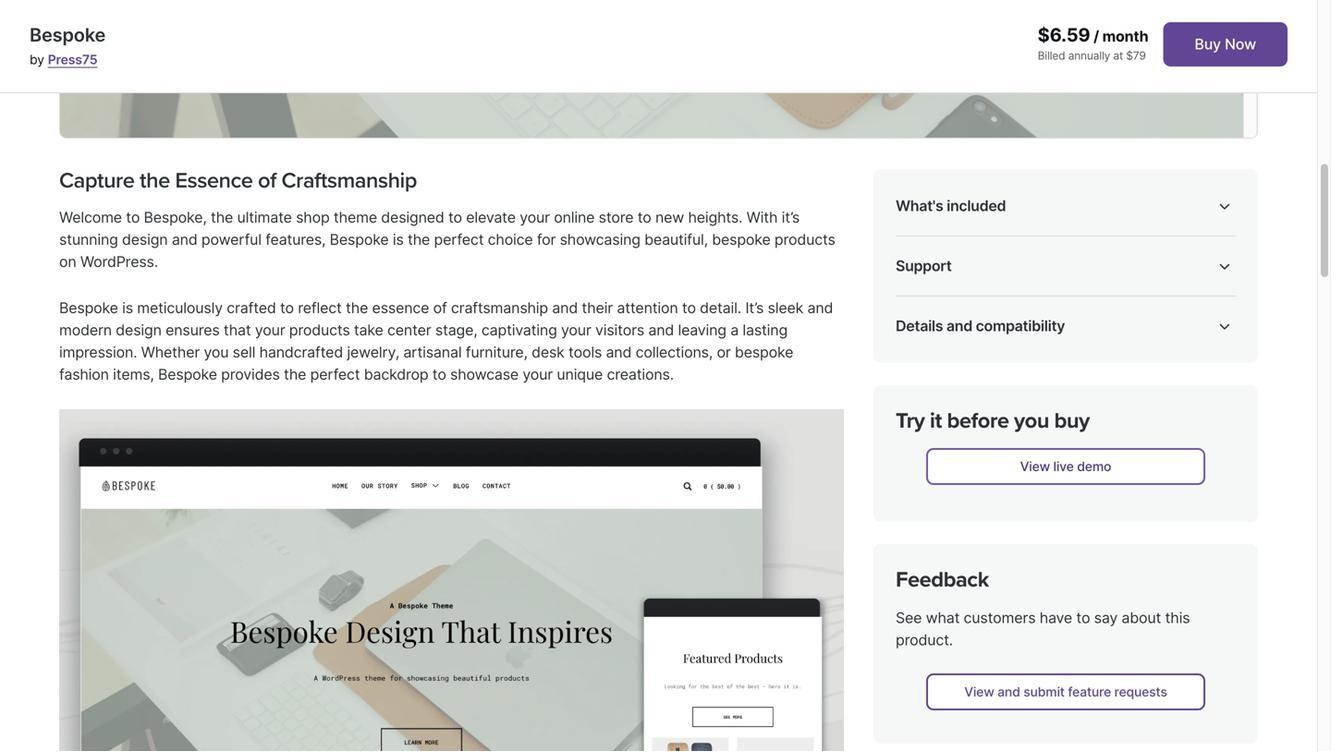 Task type: locate. For each thing, give the bounding box(es) containing it.
is down designed
[[393, 231, 404, 249]]

is inside welcome to bespoke, the ultimate shop theme designed to elevate your online store to new heights. with it's stunning design and powerful features, bespoke is the perfect choice for showcasing beautiful, bespoke products on wordpress.
[[393, 231, 404, 249]]

1 vertical spatial design
[[116, 321, 162, 339]]

1 horizontal spatial of
[[433, 299, 447, 317]]

0 vertical spatial chevron up image
[[1214, 255, 1236, 277]]

unique
[[557, 366, 603, 384]]

to left "say"
[[1077, 610, 1091, 628]]

bespoke down lasting
[[735, 343, 794, 361]]

last update
[[896, 400, 968, 416]]

perfect down elevate
[[434, 231, 484, 249]]

and up collections,
[[649, 321, 674, 339]]

1 vertical spatial bespoke
[[735, 343, 794, 361]]

bespoke inside the bespoke is meticulously crafted to reflect the essence of craftsmanship and their attention to detail. it's sleek and modern design ensures that your products take center stage, captivating your visitors and leaving a lasting impression. whether you sell handcrafted jewelry, artisanal furniture, desk tools and collections, or bespoke fashion items, bespoke provides the perfect backdrop to showcase your unique creations.
[[735, 343, 794, 361]]

1 horizontal spatial press75 link
[[978, 290, 1035, 308]]

0 horizontal spatial press75 link
[[48, 52, 98, 68]]

ensures
[[166, 321, 220, 339]]

to inside see what customers have to say about this product.
[[1077, 610, 1091, 628]]

perfect inside the bespoke is meticulously crafted to reflect the essence of craftsmanship and their attention to detail. it's sleek and modern design ensures that your products take center stage, captivating your visitors and leaving a lasting impression. whether you sell handcrafted jewelry, artisanal furniture, desk tools and collections, or bespoke fashion items, bespoke provides the perfect backdrop to showcase your unique creations.
[[310, 366, 360, 384]]

1 vertical spatial press75 link
[[978, 290, 1035, 308]]

0 vertical spatial of
[[258, 168, 276, 194]]

1 vertical spatial press75
[[978, 290, 1035, 308]]

impression.
[[59, 343, 137, 361]]

countries
[[896, 469, 956, 485]]

see inside see what customers have to say about this product.
[[896, 610, 922, 628]]

0 vertical spatial bespoke
[[712, 231, 771, 249]]

design up whether
[[116, 321, 162, 339]]

whether
[[141, 343, 200, 361]]

crafts
[[1137, 436, 1175, 451]]

and left submit
[[998, 685, 1021, 701]]

1 vertical spatial chevron up image
[[1214, 315, 1236, 337]]

2 year from the top
[[924, 258, 950, 274]]

your down crafted
[[255, 321, 285, 339]]

2023-06-22
[[1026, 400, 1099, 416]]

submit
[[1024, 685, 1065, 701]]

1 horizontal spatial you
[[1015, 408, 1050, 434]]

update
[[925, 400, 968, 416]]

0 vertical spatial press75 link
[[48, 52, 98, 68]]

0 vertical spatial year
[[924, 230, 950, 246]]

is inside the bespoke is meticulously crafted to reflect the essence of craftsmanship and their attention to detail. it's sleek and modern design ensures that your products take center stage, captivating your visitors and leaving a lasting impression. whether you sell handcrafted jewelry, artisanal furniture, desk tools and collections, or bespoke fashion items, bespoke provides the perfect backdrop to showcase your unique creations.
[[122, 299, 133, 317]]

of up stage,
[[433, 299, 447, 317]]

0 horizontal spatial press75
[[48, 52, 98, 68]]

of
[[258, 168, 276, 194], [433, 299, 447, 317]]

view down themes
[[1021, 459, 1051, 475]]

1 vertical spatial perfect
[[310, 366, 360, 384]]

0 vertical spatial products
[[775, 231, 836, 249]]

your up tools
[[561, 321, 592, 339]]

visitors
[[596, 321, 645, 339]]

year up the support
[[924, 230, 950, 246]]

1 vertical spatial view
[[1021, 459, 1051, 475]]

heights.
[[688, 208, 743, 227]]

1 horizontal spatial by
[[957, 290, 974, 308]]

and right sleek
[[808, 299, 834, 317]]

1 horizontal spatial is
[[393, 231, 404, 249]]

2023-
[[1026, 400, 1063, 416]]

the
[[140, 168, 170, 194], [211, 208, 233, 227], [408, 231, 430, 249], [346, 299, 368, 317], [284, 366, 306, 384]]

design inside the bespoke is meticulously crafted to reflect the essence of craftsmanship and their attention to detail. it's sleek and modern design ensures that your products take center stage, captivating your visitors and leaving a lasting impression. whether you sell handcrafted jewelry, artisanal furniture, desk tools and collections, or bespoke fashion items, bespoke provides the perfect backdrop to showcase your unique creations.
[[116, 321, 162, 339]]

press75 inside bespoke by press75
[[48, 52, 98, 68]]

chevron up image
[[1214, 255, 1236, 277], [1214, 315, 1236, 337]]

1 vertical spatial is
[[122, 299, 133, 317]]

showcasing
[[560, 231, 641, 249]]

elevate
[[466, 208, 516, 227]]

and down bespoke,
[[172, 231, 198, 249]]

0 horizontal spatial of
[[258, 168, 276, 194]]

1 horizontal spatial perfect
[[434, 231, 484, 249]]

of up ultimate
[[258, 168, 276, 194]]

perfect
[[434, 231, 484, 249], [310, 366, 360, 384]]

new
[[656, 208, 684, 227]]

0 vertical spatial press75
[[48, 52, 98, 68]]

it
[[930, 408, 942, 434]]

bespoke down with
[[712, 231, 771, 249]]

0 horizontal spatial perfect
[[310, 366, 360, 384]]

1 vertical spatial you
[[1015, 408, 1050, 434]]

last
[[896, 400, 922, 416]]

arts and crafts link
[[1082, 436, 1175, 451]]

1 see from the top
[[896, 381, 919, 397]]

0 vertical spatial view
[[1004, 336, 1034, 352]]

the up powerful
[[211, 208, 233, 227]]

0 vertical spatial is
[[393, 231, 404, 249]]

privacy
[[922, 381, 968, 397]]

view down compatibility
[[1004, 336, 1034, 352]]

0 horizontal spatial you
[[204, 343, 229, 361]]

year for extension
[[924, 230, 950, 246]]

1 vertical spatial products
[[289, 321, 350, 339]]

is down wordpress.
[[122, 299, 133, 317]]

2 see from the top
[[896, 610, 922, 628]]

wordpress.
[[80, 253, 158, 271]]

design inside welcome to bespoke, the ultimate shop theme designed to elevate your online store to new heights. with it's stunning design and powerful features, bespoke is the perfect choice for showcasing beautiful, bespoke products on wordpress.
[[122, 231, 168, 249]]

chevron up image for support
[[1214, 255, 1236, 277]]

0 vertical spatial see
[[896, 381, 919, 397]]

2 chevron up image from the top
[[1214, 315, 1236, 337]]

1- up 30-
[[912, 258, 924, 274]]

0 vertical spatial 1-
[[912, 230, 924, 246]]

bespoke inside welcome to bespoke, the ultimate shop theme designed to elevate your online store to new heights. with it's stunning design and powerful features, bespoke is the perfect choice for showcasing beautiful, bespoke products on wordpress.
[[330, 231, 389, 249]]

you up themes link
[[1015, 408, 1050, 434]]

attention
[[617, 299, 678, 317]]

press75 link for by
[[48, 52, 98, 68]]

to right welcome
[[126, 208, 140, 227]]

$6.59 / month billed annually at $79
[[1038, 24, 1149, 62]]

view
[[1004, 336, 1034, 352], [1021, 459, 1051, 475], [965, 685, 995, 701]]

support
[[896, 257, 952, 275]]

your up for
[[520, 208, 550, 227]]

view left submit
[[965, 685, 995, 701]]

modern
[[59, 321, 112, 339]]

0 vertical spatial design
[[122, 231, 168, 249]]

design up wordpress.
[[122, 231, 168, 249]]

see up 'product.'
[[896, 610, 922, 628]]

version
[[896, 364, 943, 380]]

1 1- from the top
[[912, 230, 924, 246]]

1-year extension updates
[[912, 230, 1063, 246]]

to left reflect
[[280, 299, 294, 317]]

1- up the support
[[912, 230, 924, 246]]

products
[[775, 231, 836, 249], [289, 321, 350, 339]]

1 vertical spatial 1-
[[912, 258, 924, 274]]

0 horizontal spatial is
[[122, 299, 133, 317]]

items,
[[113, 366, 154, 384]]

that
[[224, 321, 251, 339]]

included
[[947, 197, 1006, 215]]

what's
[[896, 197, 944, 215]]

customers
[[964, 610, 1036, 628]]

0 vertical spatial you
[[204, 343, 229, 361]]

with
[[747, 208, 778, 227]]

you left sell
[[204, 343, 229, 361]]

before
[[947, 408, 1009, 434]]

1 vertical spatial of
[[433, 299, 447, 317]]

year
[[924, 230, 950, 246], [924, 258, 950, 274]]

welcome to bespoke, the ultimate shop theme designed to elevate your online store to new heights. with it's stunning design and powerful features, bespoke is the perfect choice for showcasing beautiful, bespoke products on wordpress.
[[59, 208, 836, 271]]

products down reflect
[[289, 321, 350, 339]]

take
[[354, 321, 383, 339]]

1 vertical spatial see
[[896, 610, 922, 628]]

year up day
[[924, 258, 950, 274]]

what's included
[[896, 197, 1006, 215]]

the down designed
[[408, 231, 430, 249]]

by inside bespoke by press75
[[30, 52, 44, 68]]

handcrafted
[[259, 343, 343, 361]]

money-
[[959, 287, 1005, 302]]

1 horizontal spatial press75
[[978, 290, 1035, 308]]

press75
[[48, 52, 98, 68], [978, 290, 1035, 308]]

updates
[[1015, 230, 1063, 246]]

1 year from the top
[[924, 230, 950, 246]]

bespoke
[[712, 231, 771, 249], [735, 343, 794, 361]]

see privacy policy
[[896, 381, 1007, 397]]

view inside 'link'
[[1004, 336, 1034, 352]]

center
[[387, 321, 431, 339]]

lasting
[[743, 321, 788, 339]]

now
[[1225, 35, 1257, 53]]

0 horizontal spatial products
[[289, 321, 350, 339]]

view for handled by
[[1004, 336, 1034, 352]]

themes , arts and crafts
[[1026, 436, 1175, 451]]

0 vertical spatial by
[[30, 52, 44, 68]]

products down it's
[[775, 231, 836, 249]]

by
[[30, 52, 44, 68], [957, 290, 974, 308]]

1 vertical spatial by
[[957, 290, 974, 308]]

perfect down handcrafted
[[310, 366, 360, 384]]

themes
[[1026, 436, 1075, 451]]

extension
[[953, 230, 1011, 246]]

1 horizontal spatial products
[[775, 231, 836, 249]]

0 horizontal spatial by
[[30, 52, 44, 68]]

press75 link for handled by
[[978, 290, 1035, 308]]

support
[[953, 258, 1000, 274]]

1 chevron up image from the top
[[1214, 255, 1236, 277]]

by for handled
[[957, 290, 974, 308]]

1 vertical spatial year
[[924, 258, 950, 274]]

try it before you buy
[[896, 408, 1090, 434]]

provides
[[221, 366, 280, 384]]

your down desk
[[523, 366, 553, 384]]

bespoke inside welcome to bespoke, the ultimate shop theme designed to elevate your online store to new heights. with it's stunning design and powerful features, bespoke is the perfect choice for showcasing beautiful, bespoke products on wordpress.
[[712, 231, 771, 249]]

a
[[731, 321, 739, 339]]

0 vertical spatial perfect
[[434, 231, 484, 249]]

1-
[[912, 230, 924, 246], [912, 258, 924, 274]]

jewelry,
[[347, 343, 400, 361]]

press75 link
[[48, 52, 98, 68], [978, 290, 1035, 308]]

see up last
[[896, 381, 919, 397]]

2 1- from the top
[[912, 258, 924, 274]]

1- for 1-year support
[[912, 258, 924, 274]]



Task type: describe. For each thing, give the bounding box(es) containing it.
view live demo link
[[927, 449, 1206, 485]]

at
[[1114, 49, 1124, 62]]

beautiful,
[[645, 231, 708, 249]]

have
[[1040, 610, 1073, 628]]

you inside the bespoke is meticulously crafted to reflect the essence of craftsmanship and their attention to detail. it's sleek and modern design ensures that your products take center stage, captivating your visitors and leaving a lasting impression. whether you sell handcrafted jewelry, artisanal furniture, desk tools and collections, or bespoke fashion items, bespoke provides the perfect backdrop to showcase your unique creations.
[[204, 343, 229, 361]]

theme
[[334, 208, 377, 227]]

category
[[896, 436, 953, 451]]

features,
[[266, 231, 326, 249]]

to left new
[[638, 208, 652, 227]]

and down visitors
[[606, 343, 632, 361]]

detail.
[[700, 299, 742, 317]]

handled by press75
[[896, 290, 1035, 308]]

welcome
[[59, 208, 122, 227]]

view live demo
[[1021, 459, 1112, 475]]

of inside the bespoke is meticulously crafted to reflect the essence of craftsmanship and their attention to detail. it's sleek and modern design ensures that your products take center stage, captivating your visitors and leaving a lasting impression. whether you sell handcrafted jewelry, artisanal furniture, desk tools and collections, or bespoke fashion items, bespoke provides the perfect backdrop to showcase your unique creations.
[[433, 299, 447, 317]]

powerful
[[202, 231, 262, 249]]

design for bespoke,
[[122, 231, 168, 249]]

and right 'arts'
[[1111, 436, 1134, 451]]

$79
[[1127, 49, 1146, 62]]

chevron up image
[[1214, 195, 1236, 217]]

06-
[[1063, 400, 1084, 416]]

stunning
[[59, 231, 118, 249]]

buy now
[[1195, 35, 1257, 53]]

collections,
[[636, 343, 713, 361]]

1- for 1-year extension updates
[[912, 230, 924, 246]]

capture
[[59, 168, 135, 194]]

see for see privacy policy
[[896, 381, 919, 397]]

captivating
[[482, 321, 557, 339]]

essence
[[175, 168, 253, 194]]

their
[[582, 299, 613, 317]]

designed
[[381, 208, 445, 227]]

stage,
[[435, 321, 478, 339]]

desk
[[532, 343, 565, 361]]

2 vertical spatial view
[[965, 685, 995, 701]]

or
[[717, 343, 731, 361]]

fashion
[[59, 366, 109, 384]]

bespoke by press75
[[30, 24, 106, 68]]

see what customers have to say about this product.
[[896, 610, 1191, 650]]

it's
[[746, 299, 764, 317]]

products inside the bespoke is meticulously crafted to reflect the essence of craftsmanship and their attention to detail. it's sleek and modern design ensures that your products take center stage, captivating your visitors and leaving a lasting impression. whether you sell handcrafted jewelry, artisanal furniture, desk tools and collections, or bespoke fashion items, bespoke provides the perfect backdrop to showcase your unique creations.
[[289, 321, 350, 339]]

demo
[[1078, 459, 1112, 475]]

arts
[[1082, 436, 1108, 451]]

crafted
[[227, 299, 276, 317]]

handled
[[896, 290, 953, 308]]

and inside welcome to bespoke, the ultimate shop theme designed to elevate your online store to new heights. with it's stunning design and powerful features, bespoke is the perfect choice for showcasing beautiful, bespoke products on wordpress.
[[172, 231, 198, 249]]

view for try it before you buy
[[1021, 459, 1051, 475]]

showcase
[[450, 366, 519, 384]]

day
[[934, 287, 956, 302]]

the up bespoke,
[[140, 168, 170, 194]]

bespoke is meticulously crafted to reflect the essence of craftsmanship and their attention to detail. it's sleek and modern design ensures that your products take center stage, captivating your visitors and leaving a lasting impression. whether you sell handcrafted jewelry, artisanal furniture, desk tools and collections, or bespoke fashion items, bespoke provides the perfect backdrop to showcase your unique creations.
[[59, 299, 834, 384]]

buy now link
[[1164, 22, 1288, 67]]

30-day money-back guarantee
[[912, 287, 1099, 302]]

$6.59
[[1038, 24, 1091, 46]]

,
[[1075, 436, 1079, 451]]

/
[[1094, 27, 1100, 45]]

online
[[554, 208, 595, 227]]

press75 for handled
[[978, 290, 1035, 308]]

requests
[[1115, 685, 1168, 701]]

compatibility
[[976, 317, 1065, 335]]

view and submit feature requests link
[[927, 674, 1206, 711]]

say
[[1095, 610, 1118, 628]]

this
[[1166, 610, 1191, 628]]

on
[[59, 253, 76, 271]]

buy
[[1195, 35, 1222, 53]]

store
[[599, 208, 634, 227]]

reflect
[[298, 299, 342, 317]]

the down handcrafted
[[284, 366, 306, 384]]

view and submit feature requests
[[965, 685, 1168, 701]]

choice
[[488, 231, 533, 249]]

the up take
[[346, 299, 368, 317]]

billed
[[1038, 49, 1066, 62]]

details and compatibility
[[896, 317, 1065, 335]]

craftsmanship
[[282, 168, 417, 194]]

back
[[1005, 287, 1034, 302]]

see for see what customers have to say about this product.
[[896, 610, 922, 628]]

sell
[[233, 343, 255, 361]]

and down 'handled by press75'
[[947, 317, 973, 335]]

product.
[[896, 632, 953, 650]]

to left elevate
[[449, 208, 462, 227]]

month
[[1103, 27, 1149, 45]]

leaving
[[678, 321, 727, 339]]

capture the essence of craftsmanship
[[59, 168, 417, 194]]

your inside welcome to bespoke, the ultimate shop theme designed to elevate your online store to new heights. with it's stunning design and powerful features, bespoke is the perfect choice for showcasing beautiful, bespoke products on wordpress.
[[520, 208, 550, 227]]

about
[[1122, 610, 1162, 628]]

policy
[[971, 381, 1007, 397]]

chevron up image for details and compatibility
[[1214, 315, 1236, 337]]

year for support
[[924, 258, 950, 274]]

documentation
[[1037, 336, 1129, 352]]

feature
[[1068, 685, 1112, 701]]

design for meticulously
[[116, 321, 162, 339]]

by for bespoke
[[30, 52, 44, 68]]

perfect inside welcome to bespoke, the ultimate shop theme designed to elevate your online store to new heights. with it's stunning design and powerful features, bespoke is the perfect choice for showcasing beautiful, bespoke products on wordpress.
[[434, 231, 484, 249]]

sleek
[[768, 299, 804, 317]]

details
[[896, 317, 944, 335]]

it's
[[782, 208, 800, 227]]

worldwide
[[1042, 469, 1109, 485]]

guarantee
[[1038, 287, 1099, 302]]

1.0.1
[[1026, 364, 1050, 380]]

live
[[1054, 459, 1074, 475]]

craftsmanship
[[451, 299, 548, 317]]

creations.
[[607, 366, 674, 384]]

to up leaving
[[682, 299, 696, 317]]

press75 for bespoke
[[48, 52, 98, 68]]

ultimate
[[237, 208, 292, 227]]

try
[[896, 408, 925, 434]]

products inside welcome to bespoke, the ultimate shop theme designed to elevate your online store to new heights. with it's stunning design and powerful features, bespoke is the perfect choice for showcasing beautiful, bespoke products on wordpress.
[[775, 231, 836, 249]]

30-
[[912, 287, 934, 302]]

backdrop
[[364, 366, 429, 384]]

to down 'artisanal'
[[433, 366, 446, 384]]

artisanal
[[404, 343, 462, 361]]

for
[[537, 231, 556, 249]]

shop
[[296, 208, 330, 227]]

1-year support
[[912, 258, 1000, 274]]

and left "their"
[[552, 299, 578, 317]]

buy
[[1055, 408, 1090, 434]]



Task type: vqa. For each thing, say whether or not it's contained in the screenshot.
Search image
no



